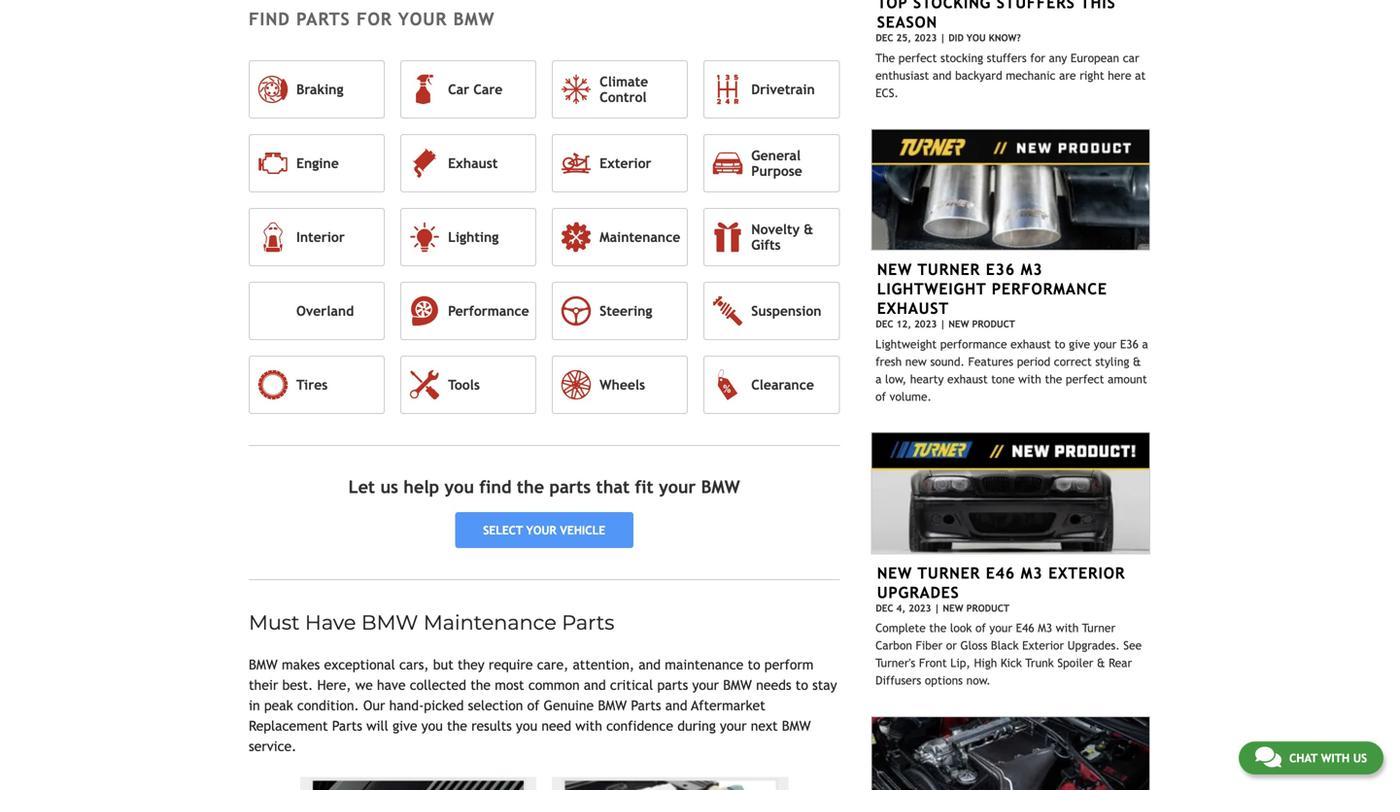 Task type: vqa. For each thing, say whether or not it's contained in the screenshot.
DEC within the new turner e46 m3 exterior upgrades dec 4, 2023 | new product complete the look of your e46 m3 with turner carbon fiber or gloss black exterior upgrades. see turner's front lip, high kick trunk spoiler & rear diffusers options now.
yes



Task type: describe. For each thing, give the bounding box(es) containing it.
picked
[[424, 698, 464, 713]]

engine
[[296, 155, 339, 171]]

climate
[[600, 74, 648, 89]]

and up "during"
[[665, 698, 688, 713]]

2 vertical spatial exterior
[[1022, 639, 1064, 652]]

12,
[[896, 318, 911, 329]]

and inside top stocking stuffers this season dec 25, 2023 | did you know? the perfect stocking stuffers for any european car enthusiast and backyard mechanic are right here at ecs.
[[933, 69, 952, 82]]

performance link
[[400, 282, 537, 340]]

general
[[751, 147, 801, 163]]

find
[[249, 9, 290, 29]]

2 horizontal spatial you
[[516, 718, 537, 734]]

makes
[[282, 657, 320, 672]]

they
[[458, 657, 485, 672]]

performance inside new turner e36 m3 lightweight performance exhaust dec 12, 2023 | new product lightweight performance exhaust to give your e36 a fresh new sound. features period correct styling & a low, hearty exhaust tone with the perfect amount of volume.
[[992, 280, 1108, 298]]

and up critical
[[639, 657, 661, 672]]

new tune - e46 m3 csl style intakes by turner image
[[871, 716, 1151, 790]]

complete
[[876, 621, 926, 635]]

need
[[542, 718, 571, 734]]

your inside the new turner e46 m3 exterior upgrades dec 4, 2023 | new product complete the look of your e46 m3 with turner carbon fiber or gloss black exterior upgrades. see turner's front lip, high kick trunk spoiler & rear diffusers options now.
[[990, 621, 1013, 635]]

2 vertical spatial m3
[[1038, 621, 1052, 635]]

0 horizontal spatial you
[[421, 718, 443, 734]]

right
[[1080, 69, 1105, 82]]

new up 12,
[[877, 260, 912, 278]]

bmw up the their
[[249, 657, 278, 672]]

m3 for e36
[[1021, 260, 1043, 278]]

next
[[751, 718, 778, 734]]

0 horizontal spatial e46
[[986, 564, 1015, 582]]

new up performance
[[949, 318, 969, 329]]

& inside the new turner e46 m3 exterior upgrades dec 4, 2023 | new product complete the look of your e46 m3 with turner carbon fiber or gloss black exterior upgrades. see turner's front lip, high kick trunk spoiler & rear diffusers options now.
[[1097, 656, 1105, 670]]

with inside the new turner e46 m3 exterior upgrades dec 4, 2023 | new product complete the look of your e46 m3 with turner carbon fiber or gloss black exterior upgrades. see turner's front lip, high kick trunk spoiler & rear diffusers options now.
[[1056, 621, 1079, 635]]

new turner e46 m3 exterior upgrades image
[[871, 432, 1151, 554]]

gifts
[[751, 237, 781, 253]]

tires
[[296, 377, 328, 392]]

steering
[[600, 303, 652, 319]]

season
[[877, 13, 938, 31]]

high
[[974, 656, 997, 670]]

new
[[905, 355, 927, 368]]

bmw makes exceptional cars, but they require care, attention, and maintenance to perform their best. here, we have collected the most common and critical parts your bmw needs to stay in peak condition. our hand-picked selection of genuine bmw parts and aftermarket replacement parts will give you the results you need with confidence during your next bmw service.
[[249, 657, 837, 754]]

m3 for e46
[[1021, 564, 1043, 582]]

confidence
[[606, 718, 673, 734]]

1 horizontal spatial exhaust
[[1011, 337, 1051, 351]]

have
[[305, 610, 356, 635]]

stuffers
[[987, 51, 1027, 65]]

look
[[950, 621, 972, 635]]

parts up confidence
[[631, 698, 661, 713]]

cars,
[[399, 657, 429, 672]]

1 horizontal spatial you
[[445, 477, 474, 497]]

your down maintenance
[[692, 677, 719, 693]]

here
[[1108, 69, 1132, 82]]

your inside button
[[526, 523, 557, 537]]

car
[[448, 81, 469, 97]]

turner for performance
[[918, 260, 981, 278]]

did
[[949, 32, 964, 43]]

car care
[[448, 81, 503, 97]]

product inside new turner e36 m3 lightweight performance exhaust dec 12, 2023 | new product lightweight performance exhaust to give your e36 a fresh new sound. features period correct styling & a low, hearty exhaust tone with the perfect amount of volume.
[[972, 318, 1015, 329]]

see
[[1124, 639, 1142, 652]]

their
[[249, 677, 278, 693]]

european
[[1071, 51, 1120, 65]]

give inside new turner e36 m3 lightweight performance exhaust dec 12, 2023 | new product lightweight performance exhaust to give your e36 a fresh new sound. features period correct styling & a low, hearty exhaust tone with the perfect amount of volume.
[[1069, 337, 1090, 351]]

new turner e36 m3 lightweight performance exhaust image
[[871, 129, 1151, 251]]

for inside top stocking stuffers this season dec 25, 2023 | did you know? the perfect stocking stuffers for any european car enthusiast and backyard mechanic are right here at ecs.
[[1030, 51, 1046, 65]]

your right fit
[[659, 477, 696, 497]]

parts up attention,
[[562, 610, 614, 635]]

and down attention,
[[584, 677, 606, 693]]

amount
[[1108, 372, 1147, 386]]

bmw oil change kits image
[[310, 778, 527, 790]]

0 horizontal spatial parts
[[549, 477, 591, 497]]

of inside the new turner e46 m3 exterior upgrades dec 4, 2023 | new product complete the look of your e46 m3 with turner carbon fiber or gloss black exterior upgrades. see turner's front lip, high kick trunk spoiler & rear diffusers options now.
[[976, 621, 986, 635]]

give inside bmw makes exceptional cars, but they require care, attention, and maintenance to perform their best. here, we have collected the most common and critical parts your bmw needs to stay in peak condition. our hand-picked selection of genuine bmw parts and aftermarket replacement parts will give you the results you need with confidence during your next bmw service.
[[393, 718, 417, 734]]

aftermarket
[[691, 698, 765, 713]]

us
[[1353, 751, 1367, 765]]

you
[[967, 32, 986, 43]]

exceptional
[[324, 657, 395, 672]]

condition.
[[297, 698, 359, 713]]

correct
[[1054, 355, 1092, 368]]

1 horizontal spatial a
[[1142, 337, 1148, 351]]

general purpose link
[[704, 134, 840, 192]]

0 horizontal spatial exhaust
[[448, 155, 498, 171]]

sound.
[[930, 355, 965, 368]]

are
[[1059, 69, 1076, 82]]

parts right 'find'
[[296, 9, 350, 29]]

your up car care 'link' at the left of page
[[398, 9, 447, 29]]

| inside new turner e36 m3 lightweight performance exhaust dec 12, 2023 | new product lightweight performance exhaust to give your e36 a fresh new sound. features period correct styling & a low, hearty exhaust tone with the perfect amount of volume.
[[940, 318, 946, 329]]

stuffers
[[997, 0, 1075, 12]]

diffusers
[[876, 674, 921, 687]]

chat with us
[[1289, 751, 1367, 765]]

that
[[596, 477, 630, 497]]

select your vehicle
[[483, 523, 605, 537]]

results
[[471, 718, 512, 734]]

rear
[[1109, 656, 1132, 670]]

mechanic
[[1006, 69, 1056, 82]]

wheels
[[600, 377, 645, 392]]

| inside the new turner e46 m3 exterior upgrades dec 4, 2023 | new product complete the look of your e46 m3 with turner carbon fiber or gloss black exterior upgrades. see turner's front lip, high kick trunk spoiler & rear diffusers options now.
[[934, 602, 940, 613]]

interior link
[[249, 208, 385, 266]]

styling
[[1095, 355, 1130, 368]]

dec inside top stocking stuffers this season dec 25, 2023 | did you know? the perfect stocking stuffers for any european car enthusiast and backyard mechanic are right here at ecs.
[[876, 32, 894, 43]]

during
[[678, 718, 716, 734]]

top stocking stuffers this season dec 25, 2023 | did you know? the perfect stocking stuffers for any european car enthusiast and backyard mechanic are right here at ecs.
[[876, 0, 1146, 100]]

critical
[[610, 677, 653, 693]]

0 vertical spatial e36
[[986, 260, 1015, 278]]

2 vertical spatial to
[[796, 677, 808, 693]]

lighting link
[[400, 208, 537, 266]]

car care link
[[400, 60, 537, 118]]

novelty & gifts
[[751, 221, 814, 253]]

overland link
[[249, 282, 385, 340]]

perform
[[765, 657, 814, 672]]

top stocking stuffers this season link
[[877, 0, 1116, 31]]

climate control
[[600, 74, 648, 105]]

car
[[1123, 51, 1140, 65]]

stay
[[812, 677, 837, 693]]

black
[[991, 639, 1019, 652]]

bmw down critical
[[598, 698, 627, 713]]

exterior link
[[552, 134, 688, 192]]

turner for upgrades
[[918, 564, 981, 582]]

best.
[[282, 677, 313, 693]]

features
[[968, 355, 1014, 368]]

backyard
[[955, 69, 1002, 82]]

of inside bmw makes exceptional cars, but they require care, attention, and maintenance to perform their best. here, we have collected the most common and critical parts your bmw needs to stay in peak condition. our hand-picked selection of genuine bmw parts and aftermarket replacement parts will give you the results you need with confidence during your next bmw service.
[[527, 698, 540, 713]]

the inside new turner e36 m3 lightweight performance exhaust dec 12, 2023 | new product lightweight performance exhaust to give your e36 a fresh new sound. features period correct styling & a low, hearty exhaust tone with the perfect amount of volume.
[[1045, 372, 1062, 386]]

the down they
[[471, 677, 491, 693]]

stocking
[[941, 51, 983, 65]]

purpose
[[751, 163, 803, 179]]

with inside new turner e36 m3 lightweight performance exhaust dec 12, 2023 | new product lightweight performance exhaust to give your e36 a fresh new sound. features period correct styling & a low, hearty exhaust tone with the perfect amount of volume.
[[1019, 372, 1042, 386]]

or
[[946, 639, 957, 652]]

1 horizontal spatial maintenance
[[600, 229, 680, 245]]

us
[[380, 477, 398, 497]]

dec inside the new turner e46 m3 exterior upgrades dec 4, 2023 | new product complete the look of your e46 m3 with turner carbon fiber or gloss black exterior upgrades. see turner's front lip, high kick trunk spoiler & rear diffusers options now.
[[876, 602, 894, 613]]

parts down condition.
[[332, 718, 362, 734]]

dec inside new turner e36 m3 lightweight performance exhaust dec 12, 2023 | new product lightweight performance exhaust to give your e36 a fresh new sound. features period correct styling & a low, hearty exhaust tone with the perfect amount of volume.
[[876, 318, 894, 329]]

& inside new turner e36 m3 lightweight performance exhaust dec 12, 2023 | new product lightweight performance exhaust to give your e36 a fresh new sound. features period correct styling & a low, hearty exhaust tone with the perfect amount of volume.
[[1133, 355, 1141, 368]]

new turner e36 m3 lightweight performance exhaust link
[[877, 260, 1108, 317]]

2023 inside the new turner e46 m3 exterior upgrades dec 4, 2023 | new product complete the look of your e46 m3 with turner carbon fiber or gloss black exterior upgrades. see turner's front lip, high kick trunk spoiler & rear diffusers options now.
[[909, 602, 931, 613]]

select
[[483, 523, 523, 537]]



Task type: locate. For each thing, give the bounding box(es) containing it.
upgrades.
[[1068, 639, 1120, 652]]

1 horizontal spatial e36
[[1120, 337, 1139, 351]]

in
[[249, 698, 260, 713]]

performance
[[940, 337, 1007, 351]]

turner up performance
[[918, 260, 981, 278]]

care
[[474, 81, 503, 97]]

1 vertical spatial exhaust
[[947, 372, 988, 386]]

1 vertical spatial give
[[393, 718, 417, 734]]

exhaust up 12,
[[877, 299, 949, 317]]

low,
[[885, 372, 907, 386]]

1 horizontal spatial to
[[796, 677, 808, 693]]

1 vertical spatial turner
[[918, 564, 981, 582]]

exhaust up 'period' at the top right of the page
[[1011, 337, 1051, 351]]

1 vertical spatial exhaust
[[877, 299, 949, 317]]

you left the find
[[445, 477, 474, 497]]

3 dec from the top
[[876, 602, 894, 613]]

steering link
[[552, 282, 688, 340]]

collected
[[410, 677, 466, 693]]

1 vertical spatial performance
[[448, 303, 529, 319]]

turner up upgrades.
[[1082, 621, 1116, 635]]

m3 inside new turner e36 m3 lightweight performance exhaust dec 12, 2023 | new product lightweight performance exhaust to give your e36 a fresh new sound. features period correct styling & a low, hearty exhaust tone with the perfect amount of volume.
[[1021, 260, 1043, 278]]

attention,
[[573, 657, 635, 672]]

dec
[[876, 32, 894, 43], [876, 318, 894, 329], [876, 602, 894, 613]]

with down genuine
[[576, 718, 602, 734]]

4,
[[896, 602, 906, 613]]

find parts for your bmw
[[249, 9, 495, 29]]

2023 inside top stocking stuffers this season dec 25, 2023 | did you know? the perfect stocking stuffers for any european car enthusiast and backyard mechanic are right here at ecs.
[[914, 32, 937, 43]]

suspension
[[751, 303, 822, 319]]

e36 up styling
[[1120, 337, 1139, 351]]

1 vertical spatial of
[[976, 621, 986, 635]]

bmw up car care
[[453, 9, 495, 29]]

with left 'us' at the bottom right of page
[[1321, 751, 1350, 765]]

exhaust inside new turner e36 m3 lightweight performance exhaust dec 12, 2023 | new product lightweight performance exhaust to give your e36 a fresh new sound. features period correct styling & a low, hearty exhaust tone with the perfect amount of volume.
[[877, 299, 949, 317]]

now.
[[967, 674, 991, 687]]

1 vertical spatial exterior
[[1049, 564, 1126, 582]]

gloss
[[961, 639, 988, 652]]

0 horizontal spatial of
[[527, 698, 540, 713]]

1 vertical spatial &
[[1133, 355, 1141, 368]]

help
[[404, 477, 439, 497]]

1 vertical spatial to
[[748, 657, 760, 672]]

your
[[398, 9, 447, 29], [1094, 337, 1117, 351], [659, 477, 696, 497], [526, 523, 557, 537], [990, 621, 1013, 635], [692, 677, 719, 693], [720, 718, 747, 734]]

your down aftermarket
[[720, 718, 747, 734]]

2 vertical spatial turner
[[1082, 621, 1116, 635]]

e36
[[986, 260, 1015, 278], [1120, 337, 1139, 351]]

comments image
[[1255, 745, 1282, 769]]

parts down maintenance
[[657, 677, 688, 693]]

0 vertical spatial dec
[[876, 32, 894, 43]]

2 dec from the top
[[876, 318, 894, 329]]

our
[[363, 698, 385, 713]]

of down common at the left
[[527, 698, 540, 713]]

new turner e46 m3 exterior upgrades link
[[877, 564, 1126, 601]]

bmw up aftermarket
[[723, 677, 752, 693]]

spoiler
[[1058, 656, 1094, 670]]

1 vertical spatial m3
[[1021, 564, 1043, 582]]

1 dec from the top
[[876, 32, 894, 43]]

overland
[[296, 303, 354, 319]]

selection
[[468, 698, 523, 713]]

1 horizontal spatial e46
[[1016, 621, 1035, 635]]

top
[[877, 0, 908, 12]]

1 vertical spatial perfect
[[1066, 372, 1104, 386]]

with down 'period' at the top right of the page
[[1019, 372, 1042, 386]]

give up correct
[[1069, 337, 1090, 351]]

of up gloss
[[976, 621, 986, 635]]

exterior up upgrades.
[[1049, 564, 1126, 582]]

novelty
[[751, 221, 800, 237]]

performance
[[992, 280, 1108, 298], [448, 303, 529, 319]]

options
[[925, 674, 963, 687]]

most
[[495, 677, 524, 693]]

0 horizontal spatial a
[[876, 372, 882, 386]]

lightweight
[[877, 280, 987, 298], [876, 337, 937, 351]]

volume.
[[890, 390, 932, 403]]

2 vertical spatial of
[[527, 698, 540, 713]]

turner
[[918, 260, 981, 278], [918, 564, 981, 582], [1082, 621, 1116, 635]]

1 vertical spatial lightweight
[[876, 337, 937, 351]]

0 vertical spatial lightweight
[[877, 280, 987, 298]]

interior
[[296, 229, 345, 245]]

bmw right fit
[[701, 477, 740, 497]]

have
[[377, 677, 406, 693]]

the down correct
[[1045, 372, 1062, 386]]

& right novelty
[[804, 221, 814, 237]]

new up look
[[943, 602, 964, 613]]

1 horizontal spatial give
[[1069, 337, 1090, 351]]

must
[[249, 610, 300, 635]]

2023 down upgrades
[[909, 602, 931, 613]]

dec left 12,
[[876, 318, 894, 329]]

1 vertical spatial parts
[[657, 677, 688, 693]]

0 vertical spatial |
[[940, 32, 946, 43]]

exterior
[[600, 155, 652, 171], [1049, 564, 1126, 582], [1022, 639, 1064, 652]]

0 vertical spatial 2023
[[914, 32, 937, 43]]

product up performance
[[972, 318, 1015, 329]]

1 horizontal spatial performance
[[992, 280, 1108, 298]]

your right select
[[526, 523, 557, 537]]

must have bmw maintenance parts
[[249, 610, 614, 635]]

& down upgrades.
[[1097, 656, 1105, 670]]

0 vertical spatial exterior
[[600, 155, 652, 171]]

e46
[[986, 564, 1015, 582], [1016, 621, 1035, 635]]

0 vertical spatial of
[[876, 390, 886, 403]]

1 vertical spatial e46
[[1016, 621, 1035, 635]]

of inside new turner e36 m3 lightweight performance exhaust dec 12, 2023 | new product lightweight performance exhaust to give your e36 a fresh new sound. features period correct styling & a low, hearty exhaust tone with the perfect amount of volume.
[[876, 390, 886, 403]]

2 vertical spatial dec
[[876, 602, 894, 613]]

& up amount
[[1133, 355, 1141, 368]]

1 horizontal spatial parts
[[657, 677, 688, 693]]

drivetrain link
[[704, 60, 840, 118]]

lightweight up new
[[876, 337, 937, 351]]

carbon
[[876, 639, 912, 652]]

0 horizontal spatial maintenance
[[424, 610, 557, 635]]

a up amount
[[1142, 337, 1148, 351]]

m3 down new turner e36 m3 lightweight performance exhaust image
[[1021, 260, 1043, 278]]

perfect
[[899, 51, 937, 65], [1066, 372, 1104, 386]]

of down low,
[[876, 390, 886, 403]]

you left need
[[516, 718, 537, 734]]

0 horizontal spatial for
[[357, 9, 392, 29]]

0 vertical spatial &
[[804, 221, 814, 237]]

to left stay in the right of the page
[[796, 677, 808, 693]]

your inside new turner e36 m3 lightweight performance exhaust dec 12, 2023 | new product lightweight performance exhaust to give your e36 a fresh new sound. features period correct styling & a low, hearty exhaust tone with the perfect amount of volume.
[[1094, 337, 1117, 351]]

0 vertical spatial give
[[1069, 337, 1090, 351]]

performance down the lighting
[[448, 303, 529, 319]]

2023 right 25,
[[914, 32, 937, 43]]

trunk
[[1026, 656, 1054, 670]]

care,
[[537, 657, 569, 672]]

upgrades
[[877, 583, 960, 601]]

0 horizontal spatial exhaust
[[947, 372, 988, 386]]

ecs.
[[876, 86, 899, 100]]

0 horizontal spatial e36
[[986, 260, 1015, 278]]

needs
[[756, 677, 792, 693]]

2 horizontal spatial &
[[1133, 355, 1141, 368]]

dec left 25,
[[876, 32, 894, 43]]

exterior down control
[[600, 155, 652, 171]]

0 horizontal spatial &
[[804, 221, 814, 237]]

bmw up cars,
[[361, 610, 418, 635]]

1 vertical spatial |
[[940, 318, 946, 329]]

product inside the new turner e46 m3 exterior upgrades dec 4, 2023 | new product complete the look of your e46 m3 with turner carbon fiber or gloss black exterior upgrades. see turner's front lip, high kick trunk spoiler & rear diffusers options now.
[[966, 602, 1010, 613]]

performance up 'period' at the top right of the page
[[992, 280, 1108, 298]]

for up mechanic
[[1030, 51, 1046, 65]]

maintenance
[[600, 229, 680, 245], [424, 610, 557, 635]]

0 vertical spatial turner
[[918, 260, 981, 278]]

perfect inside new turner e36 m3 lightweight performance exhaust dec 12, 2023 | new product lightweight performance exhaust to give your e36 a fresh new sound. features period correct styling & a low, hearty exhaust tone with the perfect amount of volume.
[[1066, 372, 1104, 386]]

new up upgrades
[[877, 564, 912, 582]]

| left 'did'
[[940, 32, 946, 43]]

kick
[[1001, 656, 1022, 670]]

0 vertical spatial maintenance
[[600, 229, 680, 245]]

replacement
[[249, 718, 328, 734]]

for up braking link
[[357, 9, 392, 29]]

| up performance
[[940, 318, 946, 329]]

the down picked at bottom left
[[447, 718, 467, 734]]

know?
[[989, 32, 1021, 43]]

0 horizontal spatial perfect
[[899, 51, 937, 65]]

0 vertical spatial m3
[[1021, 260, 1043, 278]]

a left low,
[[876, 372, 882, 386]]

front
[[919, 656, 947, 670]]

0 vertical spatial performance
[[992, 280, 1108, 298]]

to
[[1055, 337, 1066, 351], [748, 657, 760, 672], [796, 677, 808, 693]]

| down upgrades
[[934, 602, 940, 613]]

1 vertical spatial e36
[[1120, 337, 1139, 351]]

exhaust link
[[400, 134, 537, 192]]

1 horizontal spatial exhaust
[[877, 299, 949, 317]]

this
[[1081, 0, 1116, 12]]

0 vertical spatial to
[[1055, 337, 1066, 351]]

1 vertical spatial for
[[1030, 51, 1046, 65]]

any
[[1049, 51, 1067, 65]]

turner inside new turner e36 m3 lightweight performance exhaust dec 12, 2023 | new product lightweight performance exhaust to give your e36 a fresh new sound. features period correct styling & a low, hearty exhaust tone with the perfect amount of volume.
[[918, 260, 981, 278]]

the inside the new turner e46 m3 exterior upgrades dec 4, 2023 | new product complete the look of your e46 m3 with turner carbon fiber or gloss black exterior upgrades. see turner's front lip, high kick trunk spoiler & rear diffusers options now.
[[929, 621, 947, 635]]

dec left 4,
[[876, 602, 894, 613]]

tools link
[[400, 356, 537, 414]]

service.
[[249, 739, 297, 754]]

1 vertical spatial maintenance
[[424, 610, 557, 635]]

0 horizontal spatial performance
[[448, 303, 529, 319]]

2023 inside new turner e36 m3 lightweight performance exhaust dec 12, 2023 | new product lightweight performance exhaust to give your e36 a fresh new sound. features period correct styling & a low, hearty exhaust tone with the perfect amount of volume.
[[914, 318, 937, 329]]

wheels link
[[552, 356, 688, 414]]

we
[[355, 677, 373, 693]]

vehicle
[[560, 523, 605, 537]]

to up correct
[[1055, 337, 1066, 351]]

turner up upgrades
[[918, 564, 981, 582]]

to inside new turner e36 m3 lightweight performance exhaust dec 12, 2023 | new product lightweight performance exhaust to give your e36 a fresh new sound. features period correct styling & a low, hearty exhaust tone with the perfect amount of volume.
[[1055, 337, 1066, 351]]

you
[[445, 477, 474, 497], [421, 718, 443, 734], [516, 718, 537, 734]]

tires link
[[249, 356, 385, 414]]

0 vertical spatial e46
[[986, 564, 1015, 582]]

1 vertical spatial dec
[[876, 318, 894, 329]]

0 vertical spatial perfect
[[899, 51, 937, 65]]

m3 down new turner e46 m3 exterior upgrades image
[[1021, 564, 1043, 582]]

new
[[877, 260, 912, 278], [949, 318, 969, 329], [877, 564, 912, 582], [943, 602, 964, 613]]

stocking
[[913, 0, 991, 12]]

1 horizontal spatial perfect
[[1066, 372, 1104, 386]]

1 horizontal spatial &
[[1097, 656, 1105, 670]]

your up styling
[[1094, 337, 1117, 351]]

exterior up 'trunk'
[[1022, 639, 1064, 652]]

0 vertical spatial for
[[357, 9, 392, 29]]

perfect down correct
[[1066, 372, 1104, 386]]

2023
[[914, 32, 937, 43], [914, 318, 937, 329], [909, 602, 931, 613]]

drivetrain
[[751, 81, 815, 97]]

lightweight up 12,
[[877, 280, 987, 298]]

1 vertical spatial a
[[876, 372, 882, 386]]

engine link
[[249, 134, 385, 192]]

2 vertical spatial 2023
[[909, 602, 931, 613]]

give down hand-
[[393, 718, 417, 734]]

1 vertical spatial 2023
[[914, 318, 937, 329]]

exhaust down sound.
[[947, 372, 988, 386]]

braking
[[296, 81, 343, 97]]

0 vertical spatial parts
[[549, 477, 591, 497]]

maintenance up steering
[[600, 229, 680, 245]]

1 vertical spatial product
[[966, 602, 1010, 613]]

with inside bmw makes exceptional cars, but they require care, attention, and maintenance to perform their best. here, we have collected the most common and critical parts your bmw needs to stay in peak condition. our hand-picked selection of genuine bmw parts and aftermarket replacement parts will give you the results you need with confidence during your next bmw service.
[[576, 718, 602, 734]]

0 vertical spatial product
[[972, 318, 1015, 329]]

bmw
[[453, 9, 495, 29], [701, 477, 740, 497], [361, 610, 418, 635], [249, 657, 278, 672], [723, 677, 752, 693], [598, 698, 627, 713], [782, 718, 811, 734]]

and down stocking
[[933, 69, 952, 82]]

2 horizontal spatial of
[[976, 621, 986, 635]]

period
[[1017, 355, 1051, 368]]

0 horizontal spatial give
[[393, 718, 417, 734]]

exhaust
[[1011, 337, 1051, 351], [947, 372, 988, 386]]

1 horizontal spatial of
[[876, 390, 886, 403]]

exhaust up the lighting
[[448, 155, 498, 171]]

1 horizontal spatial for
[[1030, 51, 1046, 65]]

2 vertical spatial &
[[1097, 656, 1105, 670]]

to up needs
[[748, 657, 760, 672]]

the
[[876, 51, 895, 65]]

parts left that
[[549, 477, 591, 497]]

with inside "link"
[[1321, 751, 1350, 765]]

product down new turner e46 m3 exterior upgrades link
[[966, 602, 1010, 613]]

| inside top stocking stuffers this season dec 25, 2023 | did you know? the perfect stocking stuffers for any european car enthusiast and backyard mechanic are right here at ecs.
[[940, 32, 946, 43]]

perfect inside top stocking stuffers this season dec 25, 2023 | did you know? the perfect stocking stuffers for any european car enthusiast and backyard mechanic are right here at ecs.
[[899, 51, 937, 65]]

0 vertical spatial a
[[1142, 337, 1148, 351]]

& inside novelty & gifts
[[804, 221, 814, 237]]

new turner e46 m3 exterior upgrades dec 4, 2023 | new product complete the look of your e46 m3 with turner carbon fiber or gloss black exterior upgrades. see turner's front lip, high kick trunk spoiler & rear diffusers options now.
[[876, 564, 1142, 687]]

m3 up 'trunk'
[[1038, 621, 1052, 635]]

0 vertical spatial exhaust
[[1011, 337, 1051, 351]]

parts inside bmw makes exceptional cars, but they require care, attention, and maintenance to perform their best. here, we have collected the most common and critical parts your bmw needs to stay in peak condition. our hand-picked selection of genuine bmw parts and aftermarket replacement parts will give you the results you need with confidence during your next bmw service.
[[657, 677, 688, 693]]

the
[[1045, 372, 1062, 386], [517, 477, 544, 497], [929, 621, 947, 635], [471, 677, 491, 693], [447, 718, 467, 734]]

with up upgrades.
[[1056, 621, 1079, 635]]

2023 right 12,
[[914, 318, 937, 329]]

turner's
[[876, 656, 916, 670]]

0 vertical spatial exhaust
[[448, 155, 498, 171]]

your up black
[[990, 621, 1013, 635]]

2 vertical spatial |
[[934, 602, 940, 613]]

and
[[933, 69, 952, 82], [639, 657, 661, 672], [584, 677, 606, 693], [665, 698, 688, 713]]

0 horizontal spatial to
[[748, 657, 760, 672]]

maintenance up they
[[424, 610, 557, 635]]

fiber
[[916, 639, 943, 652]]

exhaust
[[448, 155, 498, 171], [877, 299, 949, 317]]

e36 up performance
[[986, 260, 1015, 278]]

select your vehicle button
[[455, 512, 634, 548]]

genuine
[[544, 698, 594, 713]]

performance inside performance link
[[448, 303, 529, 319]]

you down picked at bottom left
[[421, 718, 443, 734]]

perfect up enthusiast
[[899, 51, 937, 65]]

the right the find
[[517, 477, 544, 497]]

novelty & gifts link
[[704, 208, 840, 266]]

the up the fiber
[[929, 621, 947, 635]]

2 horizontal spatial to
[[1055, 337, 1066, 351]]

product
[[972, 318, 1015, 329], [966, 602, 1010, 613]]

bmw coolant & antifreeze image
[[562, 778, 779, 790]]

bmw right next
[[782, 718, 811, 734]]



